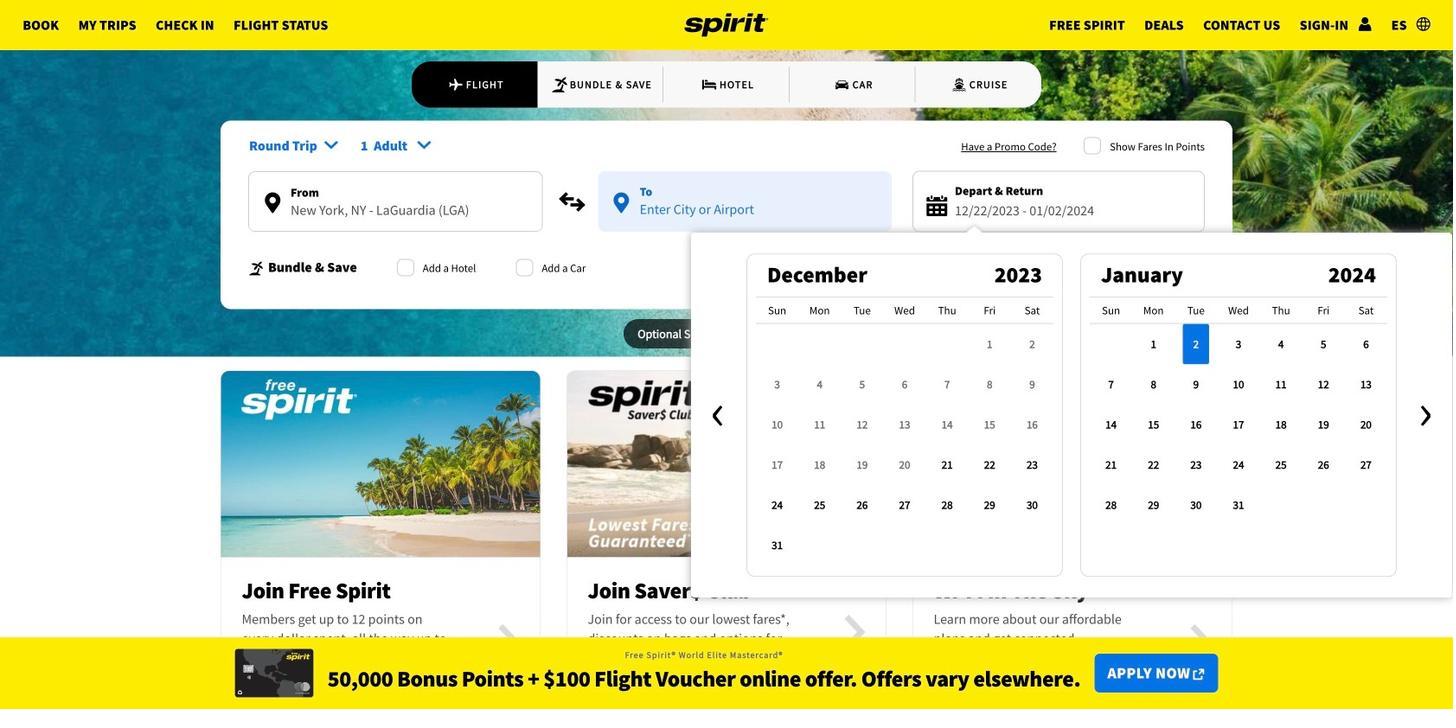 Task type: locate. For each thing, give the bounding box(es) containing it.
0 horizontal spatial grid
[[756, 297, 1054, 566]]

1 horizontal spatial grid
[[1090, 297, 1388, 525]]

11 weekday element from the left
[[1218, 297, 1260, 324]]

savers_club_image image
[[568, 362, 886, 567]]

weekday element
[[756, 297, 799, 324], [799, 297, 841, 324], [841, 297, 884, 324], [884, 297, 926, 324], [926, 297, 969, 324], [969, 297, 1011, 324], [1011, 297, 1054, 324], [1090, 297, 1133, 324], [1133, 297, 1175, 324], [1175, 297, 1218, 324], [1218, 297, 1260, 324], [1260, 297, 1303, 324], [1303, 297, 1345, 324], [1345, 297, 1388, 324]]

3 weekday element from the left
[[841, 297, 884, 324]]

1 weekday element from the left
[[756, 297, 799, 324]]

car icon image
[[834, 76, 851, 93]]

logo image
[[685, 0, 769, 50]]

hotel icon image
[[701, 76, 718, 93]]

grid
[[756, 297, 1054, 566], [1090, 297, 1388, 525]]

7 weekday element from the left
[[1011, 297, 1054, 324]]

5 weekday element from the left
[[926, 297, 969, 324]]

cell
[[1175, 324, 1218, 365]]

Enter City or Airport text field
[[598, 201, 892, 230]]

cruise icon image
[[951, 76, 968, 93]]

user image
[[1359, 17, 1373, 31]]

9 weekday element from the left
[[1133, 297, 1175, 324]]

map marker alt image
[[265, 193, 281, 213]]



Task type: vqa. For each thing, say whether or not it's contained in the screenshot.
MAP MARKER ALT icon corresponding to the left Enter City or Airport text field
no



Task type: describe. For each thing, give the bounding box(es) containing it.
free_spirit_image image
[[221, 362, 540, 567]]

4 weekday element from the left
[[884, 297, 926, 324]]

2 weekday element from the left
[[799, 297, 841, 324]]

8 weekday element from the left
[[1090, 297, 1133, 324]]

10 weekday element from the left
[[1175, 297, 1218, 324]]

6 weekday element from the left
[[969, 297, 1011, 324]]

wifi image image
[[913, 362, 1233, 567]]

world elite image
[[235, 649, 314, 698]]

global image
[[1417, 17, 1431, 31]]

bundle and save icon image
[[248, 261, 265, 277]]

Enter City or Airport text field
[[249, 202, 542, 231]]

flight icon image
[[448, 76, 464, 93]]

map marker alt image
[[614, 193, 629, 213]]

2 grid from the left
[[1090, 297, 1388, 525]]

swap airports image
[[559, 188, 586, 216]]

13 weekday element from the left
[[1303, 297, 1345, 324]]

vacation icon image
[[551, 76, 568, 93]]

dates field
[[955, 200, 1191, 222]]

external links may not meet accessibility requirements. image
[[1194, 669, 1205, 681]]

calendar image
[[927, 196, 948, 216]]

12 weekday element from the left
[[1260, 297, 1303, 324]]

14 weekday element from the left
[[1345, 297, 1388, 324]]

1 grid from the left
[[756, 297, 1054, 566]]



